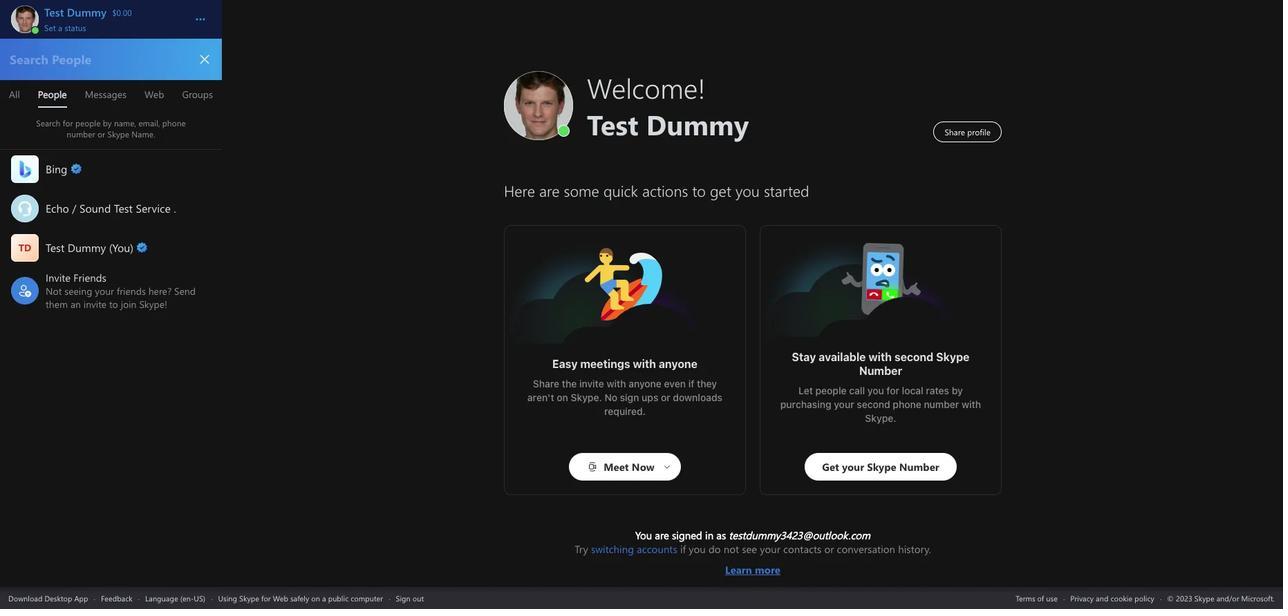 Task type: locate. For each thing, give the bounding box(es) containing it.
with up number
[[869, 351, 892, 364]]

echo / sound test service .
[[46, 201, 176, 215]]

friends
[[117, 285, 146, 298]]

your right seeing
[[95, 285, 114, 298]]

or inside share the invite with anyone even if they aren't on skype. no sign ups or downloads required.
[[661, 392, 670, 404]]

if right the are
[[680, 543, 686, 557]]

0 vertical spatial if
[[688, 378, 694, 390]]

invite right the
[[579, 378, 604, 390]]

1 vertical spatial or
[[824, 543, 834, 557]]

0 horizontal spatial on
[[311, 594, 320, 604]]

a inside button
[[58, 22, 62, 33]]

share
[[533, 378, 559, 390]]

public
[[328, 594, 349, 604]]

number
[[924, 399, 959, 411]]

0 vertical spatial on
[[557, 392, 568, 404]]

skype. inside share the invite with anyone even if they aren't on skype. no sign ups or downloads required.
[[571, 392, 602, 404]]

skype up by
[[936, 351, 970, 364]]

0 horizontal spatial second
[[857, 399, 890, 411]]

1 horizontal spatial invite
[[579, 378, 604, 390]]

0 horizontal spatial for
[[261, 594, 271, 604]]

with up no
[[607, 378, 626, 390]]

if inside try switching accounts if you do not see your contacts or conversation history. learn more
[[680, 543, 686, 557]]

1 horizontal spatial for
[[887, 385, 899, 397]]

in
[[705, 529, 714, 543]]

with
[[869, 351, 892, 364], [633, 358, 656, 371], [607, 378, 626, 390], [962, 399, 981, 411]]

1 vertical spatial skype.
[[865, 413, 896, 424]]

invite inside invite friends not seeing your friends here? send them an invite to join skype!
[[83, 298, 107, 311]]

1 vertical spatial invite
[[579, 378, 604, 390]]

and
[[1096, 594, 1108, 604]]

0 horizontal spatial skype.
[[571, 392, 602, 404]]

or
[[661, 392, 670, 404], [824, 543, 834, 557]]

second down call
[[857, 399, 890, 411]]

1 horizontal spatial second
[[894, 351, 934, 364]]

for left 'local'
[[887, 385, 899, 397]]

for left web
[[261, 594, 271, 604]]

test
[[114, 201, 133, 215], [46, 240, 65, 255]]

skype right using
[[239, 594, 259, 604]]

skype. down the
[[571, 392, 602, 404]]

0 vertical spatial you
[[867, 385, 884, 397]]

even
[[664, 378, 686, 390]]

1 vertical spatial a
[[322, 594, 326, 604]]

or inside try switching accounts if you do not see your contacts or conversation history. learn more
[[824, 543, 834, 557]]

1 horizontal spatial skype.
[[865, 413, 896, 424]]

second inside let people call you for local rates by purchasing your second phone number with skype.
[[857, 399, 890, 411]]

for
[[887, 385, 899, 397], [261, 594, 271, 604]]

available
[[819, 351, 866, 364]]

mansurfer
[[583, 247, 633, 261]]

1 vertical spatial on
[[311, 594, 320, 604]]

1 horizontal spatial skype
[[936, 351, 970, 364]]

a right set at the top of the page
[[58, 22, 62, 33]]

learn
[[725, 563, 752, 577]]

you left do
[[689, 543, 706, 557]]

/
[[72, 201, 76, 215]]

1 vertical spatial if
[[680, 543, 686, 557]]

0 vertical spatial or
[[661, 392, 670, 404]]

0 horizontal spatial if
[[680, 543, 686, 557]]

test up invite
[[46, 240, 65, 255]]

us)
[[194, 594, 205, 604]]

2 vertical spatial your
[[760, 543, 781, 557]]

signed
[[672, 529, 702, 543]]

your inside invite friends not seeing your friends here? send them an invite to join skype!
[[95, 285, 114, 298]]

computer
[[351, 594, 383, 604]]

0 vertical spatial a
[[58, 22, 62, 33]]

people
[[815, 385, 847, 397]]

1 horizontal spatial on
[[557, 392, 568, 404]]

ups
[[642, 392, 658, 404]]

second up 'local'
[[894, 351, 934, 364]]

share the invite with anyone even if they aren't on skype. no sign ups or downloads required.
[[527, 378, 725, 418]]

an
[[70, 298, 81, 311]]

skype. down the phone
[[865, 413, 896, 424]]

or right contacts
[[824, 543, 834, 557]]

do
[[709, 543, 721, 557]]

set
[[44, 22, 56, 33]]

your right see
[[760, 543, 781, 557]]

1 vertical spatial test
[[46, 240, 65, 255]]

tab list
[[0, 80, 222, 108]]

1 horizontal spatial or
[[824, 543, 834, 557]]

on right safely in the left bottom of the page
[[311, 594, 320, 604]]

1 vertical spatial your
[[834, 399, 854, 411]]

0 horizontal spatial test
[[46, 240, 65, 255]]

0 horizontal spatial or
[[661, 392, 670, 404]]

with inside the "stay available with second skype number"
[[869, 351, 892, 364]]

on down the
[[557, 392, 568, 404]]

2 horizontal spatial your
[[834, 399, 854, 411]]

them
[[46, 298, 68, 311]]

1 horizontal spatial a
[[322, 594, 326, 604]]

0 vertical spatial anyone
[[659, 358, 698, 371]]

anyone
[[659, 358, 698, 371], [629, 378, 662, 390]]

0 horizontal spatial skype
[[239, 594, 259, 604]]

set a status
[[44, 22, 86, 33]]

invite friends not seeing your friends here? send them an invite to join skype!
[[46, 271, 198, 311]]

1 vertical spatial you
[[689, 543, 706, 557]]

0 horizontal spatial your
[[95, 285, 114, 298]]

download desktop app
[[8, 594, 88, 604]]

0 vertical spatial for
[[887, 385, 899, 397]]

1 horizontal spatial if
[[688, 378, 694, 390]]

you right call
[[867, 385, 884, 397]]

your inside let people call you for local rates by purchasing your second phone number with skype.
[[834, 399, 854, 411]]

dummy
[[68, 240, 106, 255]]

sign out
[[396, 594, 424, 604]]

anyone up even
[[659, 358, 698, 371]]

skype. inside let people call you for local rates by purchasing your second phone number with skype.
[[865, 413, 896, 424]]

not
[[724, 543, 739, 557]]

if inside share the invite with anyone even if they aren't on skype. no sign ups or downloads required.
[[688, 378, 694, 390]]

0 horizontal spatial a
[[58, 22, 62, 33]]

1 horizontal spatial your
[[760, 543, 781, 557]]

0 vertical spatial skype
[[936, 351, 970, 364]]

let people call you for local rates by purchasing your second phone number with skype.
[[780, 385, 984, 424]]

1 horizontal spatial you
[[867, 385, 884, 397]]

or right ups on the right
[[661, 392, 670, 404]]

on inside share the invite with anyone even if they aren't on skype. no sign ups or downloads required.
[[557, 392, 568, 404]]

you
[[635, 529, 652, 543]]

they
[[697, 378, 717, 390]]

with down by
[[962, 399, 981, 411]]

you
[[867, 385, 884, 397], [689, 543, 706, 557]]

safely
[[290, 594, 309, 604]]

desktop
[[45, 594, 72, 604]]

0 horizontal spatial you
[[689, 543, 706, 557]]

language (en-us)
[[145, 594, 205, 604]]

invite
[[83, 298, 107, 311], [579, 378, 604, 390]]

anyone up ups on the right
[[629, 378, 662, 390]]

1 vertical spatial anyone
[[629, 378, 662, 390]]

status
[[65, 22, 86, 33]]

1 horizontal spatial test
[[114, 201, 133, 215]]

number
[[859, 365, 902, 377]]

0 horizontal spatial invite
[[83, 298, 107, 311]]

using skype for web safely on a public computer
[[218, 594, 383, 604]]

0 vertical spatial your
[[95, 285, 114, 298]]

terms of use link
[[1016, 594, 1058, 604]]

skype
[[936, 351, 970, 364], [239, 594, 259, 604]]

if
[[688, 378, 694, 390], [680, 543, 686, 557]]

1 vertical spatial second
[[857, 399, 890, 411]]

your down call
[[834, 399, 854, 411]]

a left public
[[322, 594, 326, 604]]

terms
[[1016, 594, 1035, 604]]

no
[[605, 392, 617, 404]]

accounts
[[637, 543, 677, 557]]

second
[[894, 351, 934, 364], [857, 399, 890, 411]]

0 vertical spatial skype.
[[571, 392, 602, 404]]

Search People text field
[[8, 50, 186, 68]]

(you)
[[109, 240, 134, 255]]

if up downloads
[[688, 378, 694, 390]]

are
[[655, 529, 669, 543]]

a
[[58, 22, 62, 33], [322, 594, 326, 604]]

second inside the "stay available with second skype number"
[[894, 351, 934, 364]]

invite left to
[[83, 298, 107, 311]]

0 vertical spatial second
[[894, 351, 934, 364]]

test right sound at the top of the page
[[114, 201, 133, 215]]

you inside try switching accounts if you do not see your contacts or conversation history. learn more
[[689, 543, 706, 557]]

switching
[[591, 543, 634, 557]]

0 vertical spatial invite
[[83, 298, 107, 311]]



Task type: describe. For each thing, give the bounding box(es) containing it.
privacy and cookie policy link
[[1070, 594, 1154, 604]]

stay
[[792, 351, 816, 364]]

to
[[109, 298, 118, 311]]

more
[[755, 563, 781, 577]]

aren't
[[527, 392, 554, 404]]

phone
[[893, 399, 921, 411]]

sign
[[396, 594, 410, 604]]

friends
[[73, 271, 106, 285]]

required.
[[604, 406, 646, 418]]

using
[[218, 594, 237, 604]]

sign out link
[[396, 594, 424, 604]]

whosthis
[[839, 240, 882, 254]]

let
[[799, 385, 813, 397]]

terms of use
[[1016, 594, 1058, 604]]

join
[[121, 298, 137, 311]]

meetings
[[580, 358, 630, 371]]

easy meetings with anyone
[[552, 358, 698, 371]]

language (en-us) link
[[145, 594, 205, 604]]

conversation
[[837, 543, 895, 557]]

call
[[849, 385, 865, 397]]

echo
[[46, 201, 69, 215]]

by
[[952, 385, 963, 397]]

see
[[742, 543, 757, 557]]

invite
[[46, 271, 71, 285]]

cookie
[[1111, 594, 1133, 604]]

here?
[[148, 285, 172, 298]]

using skype for web safely on a public computer link
[[218, 594, 383, 604]]

of
[[1037, 594, 1044, 604]]

seeing
[[64, 285, 92, 298]]

use
[[1046, 594, 1058, 604]]

with inside let people call you for local rates by purchasing your second phone number with skype.
[[962, 399, 981, 411]]

0 vertical spatial test
[[114, 201, 133, 215]]

history.
[[898, 543, 931, 557]]

easy
[[552, 358, 578, 371]]

service
[[136, 201, 171, 215]]

web
[[273, 594, 288, 604]]

rates
[[926, 385, 949, 397]]

invite inside share the invite with anyone even if they aren't on skype. no sign ups or downloads required.
[[579, 378, 604, 390]]

you are signed in as
[[635, 529, 729, 543]]

.
[[174, 201, 176, 215]]

the
[[562, 378, 577, 390]]

for inside let people call you for local rates by purchasing your second phone number with skype.
[[887, 385, 899, 397]]

try
[[575, 543, 588, 557]]

download desktop app link
[[8, 594, 88, 604]]

(en-
[[180, 594, 194, 604]]

you inside let people call you for local rates by purchasing your second phone number with skype.
[[867, 385, 884, 397]]

anyone inside share the invite with anyone even if they aren't on skype. no sign ups or downloads required.
[[629, 378, 662, 390]]

your inside try switching accounts if you do not see your contacts or conversation history. learn more
[[760, 543, 781, 557]]

try switching accounts if you do not see your contacts or conversation history. learn more
[[575, 543, 931, 577]]

downloads
[[673, 392, 722, 404]]

feedback link
[[101, 594, 133, 604]]

bing
[[46, 161, 67, 176]]

purchasing
[[780, 399, 831, 411]]

contacts
[[783, 543, 822, 557]]

download
[[8, 594, 42, 604]]

learn more link
[[575, 557, 931, 577]]

skype!
[[139, 298, 167, 311]]

feedback
[[101, 594, 133, 604]]

with up ups on the right
[[633, 358, 656, 371]]

local
[[902, 385, 923, 397]]

1 vertical spatial for
[[261, 594, 271, 604]]

app
[[74, 594, 88, 604]]

privacy
[[1070, 594, 1094, 604]]

as
[[716, 529, 726, 543]]

test dummy (you)
[[46, 240, 134, 255]]

send
[[174, 285, 196, 298]]

out
[[413, 594, 424, 604]]

stay available with second skype number
[[792, 351, 972, 377]]

skype inside the "stay available with second skype number"
[[936, 351, 970, 364]]

with inside share the invite with anyone even if they aren't on skype. no sign ups or downloads required.
[[607, 378, 626, 390]]

not
[[46, 285, 62, 298]]

1 vertical spatial skype
[[239, 594, 259, 604]]

language
[[145, 594, 178, 604]]

set a status button
[[44, 19, 181, 33]]

switching accounts link
[[591, 543, 677, 557]]

privacy and cookie policy
[[1070, 594, 1154, 604]]

policy
[[1135, 594, 1154, 604]]

sound
[[79, 201, 111, 215]]

sign
[[620, 392, 639, 404]]



Task type: vqa. For each thing, say whether or not it's contained in the screenshot.
the People,
no



